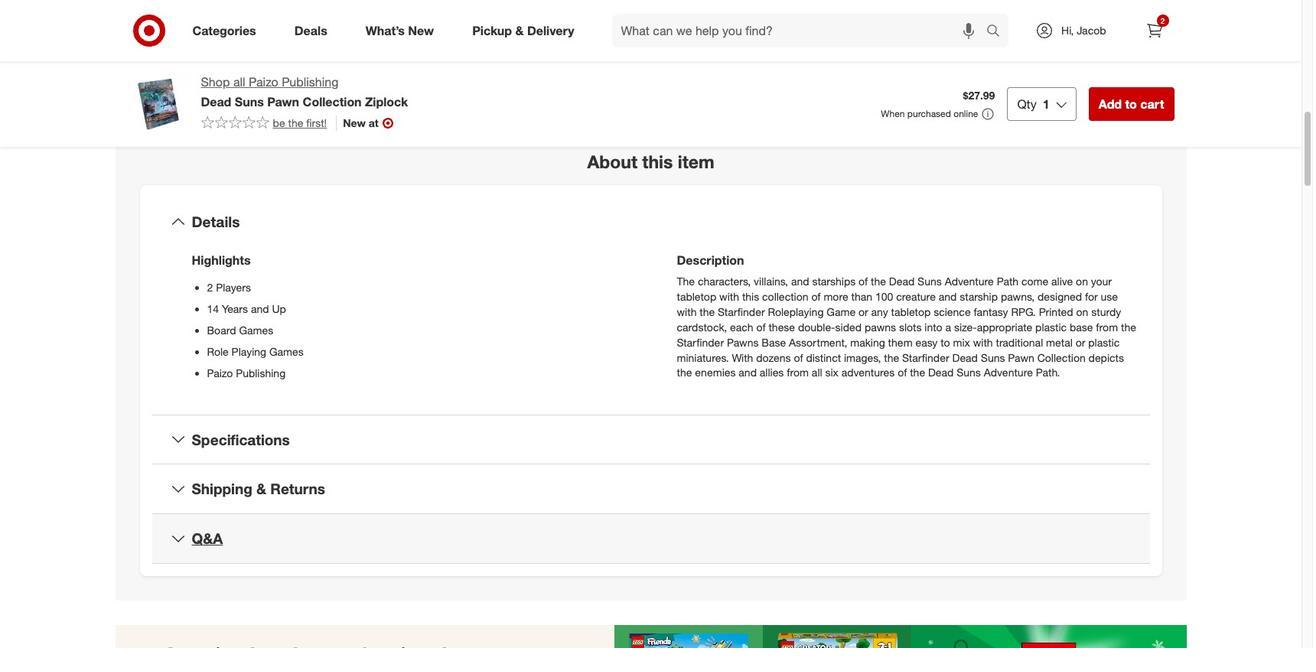 Task type: locate. For each thing, give the bounding box(es) containing it.
1 vertical spatial pawn
[[1008, 351, 1034, 364]]

dead down easy
[[928, 366, 954, 379]]

role playing games
[[207, 345, 304, 358]]

all left six
[[812, 366, 822, 379]]

mix
[[953, 336, 970, 349]]

paizo inside shop all paizo publishing dead suns pawn collection ziplock
[[249, 74, 278, 90]]

1 vertical spatial collection
[[1037, 351, 1086, 364]]

2 for 2
[[1161, 16, 1165, 25]]

0 vertical spatial collection
[[303, 94, 362, 109]]

collection up first!
[[303, 94, 362, 109]]

board games
[[207, 323, 273, 336]]

all inside description the characters, villains, and starships of the dead suns adventure path come alive on your tabletop with this collection of more than 100 creature and starship pawns, designed for use with the starfinder roleplaying game or any tabletop science fantasy rpg. printed on sturdy cardstock, each of these double-sided pawns slots into a size-appropriate plastic base from the starfinder pawns base assortment, making them easy to mix with traditional metal or plastic miniatures. with dozens of distinct images, the starfinder dead suns pawn collection depicts the enemies and allies from all six adventures of the dead suns adventure path.
[[812, 366, 822, 379]]

2 right jacob at top right
[[1161, 16, 1165, 25]]

pawns,
[[1001, 290, 1035, 303]]

new
[[408, 23, 434, 38], [343, 116, 366, 129]]

1 vertical spatial plastic
[[1088, 336, 1120, 349]]

1 vertical spatial tabletop
[[891, 305, 931, 318]]

pickup
[[472, 23, 512, 38]]

0 vertical spatial to
[[1125, 96, 1137, 112]]

0 vertical spatial 2
[[1161, 16, 1165, 25]]

1 horizontal spatial paizo
[[249, 74, 278, 90]]

0 horizontal spatial new
[[343, 116, 366, 129]]

tabletop down the the
[[677, 290, 716, 303]]

with right mix
[[973, 336, 993, 349]]

tabletop up slots
[[891, 305, 931, 318]]

of down them at the bottom right
[[898, 366, 907, 379]]

on up base
[[1076, 305, 1088, 318]]

on up for
[[1076, 274, 1088, 287]]

sided
[[835, 320, 862, 333]]

1 vertical spatial with
[[677, 305, 697, 318]]

0 horizontal spatial all
[[233, 74, 245, 90]]

0 vertical spatial games
[[239, 323, 273, 336]]

to down a
[[941, 336, 950, 349]]

publishing up first!
[[282, 74, 338, 90]]

& right pickup at the top of page
[[515, 23, 524, 38]]

suns
[[235, 94, 264, 109], [918, 274, 942, 287], [981, 351, 1005, 364], [957, 366, 981, 379]]

publishing inside shop all paizo publishing dead suns pawn collection ziplock
[[282, 74, 338, 90]]

suns up be the first! link
[[235, 94, 264, 109]]

the
[[288, 116, 303, 129], [871, 274, 886, 287], [700, 305, 715, 318], [1121, 320, 1136, 333], [884, 351, 899, 364], [677, 366, 692, 379], [910, 366, 925, 379]]

pickup & delivery link
[[459, 14, 593, 47]]

item
[[678, 151, 714, 172]]

adventure
[[945, 274, 994, 287], [984, 366, 1033, 379]]

& inside dropdown button
[[256, 480, 266, 498]]

the down them at the bottom right
[[884, 351, 899, 364]]

0 horizontal spatial &
[[256, 480, 266, 498]]

1 vertical spatial all
[[812, 366, 822, 379]]

alive
[[1051, 274, 1073, 287]]

1 vertical spatial paizo
[[207, 366, 233, 379]]

to right the add at the right top of the page
[[1125, 96, 1137, 112]]

1 vertical spatial or
[[1076, 336, 1085, 349]]

the up 100
[[871, 274, 886, 287]]

publishing down role playing games
[[236, 366, 286, 379]]

2
[[1161, 16, 1165, 25], [207, 281, 213, 294]]

1 vertical spatial 2
[[207, 281, 213, 294]]

them
[[888, 336, 913, 349]]

or down base
[[1076, 336, 1085, 349]]

tabletop
[[677, 290, 716, 303], [891, 305, 931, 318]]

this left item
[[642, 151, 673, 172]]

each
[[730, 320, 753, 333]]

paizo
[[249, 74, 278, 90], [207, 366, 233, 379]]

1 vertical spatial to
[[941, 336, 950, 349]]

adventure up starship
[[945, 274, 994, 287]]

pickup & delivery
[[472, 23, 574, 38]]

suns down mix
[[957, 366, 981, 379]]

games right playing
[[269, 345, 304, 358]]

and
[[791, 274, 809, 287], [939, 290, 957, 303], [251, 302, 269, 315], [739, 366, 757, 379]]

What can we help you find? suggestions appear below search field
[[612, 14, 990, 47]]

2 for 2 players
[[207, 281, 213, 294]]

and up the collection
[[791, 274, 809, 287]]

0 horizontal spatial with
[[677, 305, 697, 318]]

starfinder down cardstock,
[[677, 336, 724, 349]]

2 up 14
[[207, 281, 213, 294]]

pawn up be
[[267, 94, 299, 109]]

suns inside shop all paizo publishing dead suns pawn collection ziplock
[[235, 94, 264, 109]]

0 horizontal spatial collection
[[303, 94, 362, 109]]

what's new link
[[353, 14, 453, 47]]

dead down shop
[[201, 94, 231, 109]]

sturdy
[[1091, 305, 1121, 318]]

or down than
[[859, 305, 868, 318]]

what's new
[[366, 23, 434, 38]]

2 players
[[207, 281, 251, 294]]

shipping
[[192, 480, 252, 498]]

1 horizontal spatial pawn
[[1008, 351, 1034, 364]]

&
[[515, 23, 524, 38], [256, 480, 266, 498]]

1 vertical spatial &
[[256, 480, 266, 498]]

1 on from the top
[[1076, 274, 1088, 287]]

qty
[[1017, 96, 1037, 112]]

advertisement region
[[669, 27, 1174, 85], [115, 625, 1186, 648]]

1 horizontal spatial plastic
[[1088, 336, 1120, 349]]

when
[[881, 108, 905, 119]]

new left at
[[343, 116, 366, 129]]

0 horizontal spatial 2
[[207, 281, 213, 294]]

assortment,
[[789, 336, 847, 349]]

paizo up be the first! link
[[249, 74, 278, 90]]

from right allies
[[787, 366, 809, 379]]

publishing
[[282, 74, 338, 90], [236, 366, 286, 379]]

& left returns
[[256, 480, 266, 498]]

this down villains,
[[742, 290, 759, 303]]

$27.99
[[963, 89, 995, 102]]

1 horizontal spatial or
[[1076, 336, 1085, 349]]

use
[[1101, 290, 1118, 303]]

shipping & returns button
[[152, 465, 1150, 514]]

the down easy
[[910, 366, 925, 379]]

slots
[[899, 320, 922, 333]]

of
[[859, 274, 868, 287], [811, 290, 821, 303], [756, 320, 766, 333], [794, 351, 803, 364], [898, 366, 907, 379]]

2 horizontal spatial with
[[973, 336, 993, 349]]

specifications
[[192, 430, 290, 448]]

plastic up depicts
[[1088, 336, 1120, 349]]

for
[[1085, 290, 1098, 303]]

what's
[[366, 23, 405, 38]]

collection
[[303, 94, 362, 109], [1037, 351, 1086, 364]]

playing
[[232, 345, 266, 358]]

1 vertical spatial from
[[787, 366, 809, 379]]

0 horizontal spatial or
[[859, 305, 868, 318]]

games up role playing games
[[239, 323, 273, 336]]

0 vertical spatial &
[[515, 23, 524, 38]]

description the characters, villains, and starships of the dead suns adventure path come alive on your tabletop with this collection of more than 100 creature and starship pawns, designed for use with the starfinder roleplaying game or any tabletop science fantasy rpg. printed on sturdy cardstock, each of these double-sided pawns slots into a size-appropriate plastic base from the starfinder pawns base assortment, making them easy to mix with traditional metal or plastic miniatures. with dozens of distinct images, the starfinder dead suns pawn collection depicts the enemies and allies from all six adventures of the dead suns adventure path.
[[677, 252, 1136, 379]]

0 vertical spatial pawn
[[267, 94, 299, 109]]

1 horizontal spatial with
[[719, 290, 739, 303]]

your
[[1091, 274, 1112, 287]]

on
[[1076, 274, 1088, 287], [1076, 305, 1088, 318]]

1 horizontal spatial collection
[[1037, 351, 1086, 364]]

plastic down printed
[[1035, 320, 1067, 333]]

0 horizontal spatial to
[[941, 336, 950, 349]]

1 horizontal spatial &
[[515, 23, 524, 38]]

0 horizontal spatial pawn
[[267, 94, 299, 109]]

purchased
[[907, 108, 951, 119]]

collection down the metal
[[1037, 351, 1086, 364]]

description
[[677, 252, 744, 267]]

when purchased online
[[881, 108, 978, 119]]

1
[[1043, 96, 1050, 112]]

from
[[1096, 320, 1118, 333], [787, 366, 809, 379]]

1 horizontal spatial from
[[1096, 320, 1118, 333]]

pawn inside shop all paizo publishing dead suns pawn collection ziplock
[[267, 94, 299, 109]]

than
[[851, 290, 872, 303]]

1 horizontal spatial all
[[812, 366, 822, 379]]

1 vertical spatial starfinder
[[677, 336, 724, 349]]

to
[[1125, 96, 1137, 112], [941, 336, 950, 349]]

about
[[587, 151, 637, 172]]

pawn down traditional
[[1008, 351, 1034, 364]]

dead up creature
[[889, 274, 915, 287]]

0 vertical spatial this
[[642, 151, 673, 172]]

be the first! link
[[201, 115, 327, 131]]

with
[[719, 290, 739, 303], [677, 305, 697, 318], [973, 336, 993, 349]]

shop
[[201, 74, 230, 90]]

1 vertical spatial on
[[1076, 305, 1088, 318]]

1 horizontal spatial new
[[408, 23, 434, 38]]

0 vertical spatial publishing
[[282, 74, 338, 90]]

returns
[[270, 480, 325, 498]]

or
[[859, 305, 868, 318], [1076, 336, 1085, 349]]

0 vertical spatial all
[[233, 74, 245, 90]]

all right shop
[[233, 74, 245, 90]]

starfinder down easy
[[902, 351, 949, 364]]

collection inside description the characters, villains, and starships of the dead suns adventure path come alive on your tabletop with this collection of more than 100 creature and starship pawns, designed for use with the starfinder roleplaying game or any tabletop science fantasy rpg. printed on sturdy cardstock, each of these double-sided pawns slots into a size-appropriate plastic base from the starfinder pawns base assortment, making them easy to mix with traditional metal or plastic miniatures. with dozens of distinct images, the starfinder dead suns pawn collection depicts the enemies and allies from all six adventures of the dead suns adventure path.
[[1037, 351, 1086, 364]]

starfinder up each at the right of page
[[718, 305, 765, 318]]

from down sturdy
[[1096, 320, 1118, 333]]

with down characters,
[[719, 290, 739, 303]]

1 horizontal spatial this
[[742, 290, 759, 303]]

paizo down the role
[[207, 366, 233, 379]]

1 horizontal spatial 2
[[1161, 16, 1165, 25]]

pawn
[[267, 94, 299, 109], [1008, 351, 1034, 364]]

delivery
[[527, 23, 574, 38]]

miniatures.
[[677, 351, 729, 364]]

1 vertical spatial this
[[742, 290, 759, 303]]

roleplaying
[[768, 305, 824, 318]]

distinct
[[806, 351, 841, 364]]

0 vertical spatial on
[[1076, 274, 1088, 287]]

new at
[[343, 116, 379, 129]]

0 vertical spatial plastic
[[1035, 320, 1067, 333]]

100
[[875, 290, 893, 303]]

1 horizontal spatial to
[[1125, 96, 1137, 112]]

0 vertical spatial paizo
[[249, 74, 278, 90]]

any
[[871, 305, 888, 318]]

to inside button
[[1125, 96, 1137, 112]]

new right what's
[[408, 23, 434, 38]]

games
[[239, 323, 273, 336], [269, 345, 304, 358]]

1 horizontal spatial tabletop
[[891, 305, 931, 318]]

with up cardstock,
[[677, 305, 697, 318]]

of up than
[[859, 274, 868, 287]]

deals
[[294, 23, 327, 38]]

upload photo button
[[189, 6, 312, 40]]

0 vertical spatial from
[[1096, 320, 1118, 333]]

0 horizontal spatial tabletop
[[677, 290, 716, 303]]

adventure down traditional
[[984, 366, 1033, 379]]



Task type: vqa. For each thing, say whether or not it's contained in the screenshot.
the top 7
no



Task type: describe. For each thing, give the bounding box(es) containing it.
these
[[769, 320, 795, 333]]

0 horizontal spatial paizo
[[207, 366, 233, 379]]

adventures
[[841, 366, 895, 379]]

of right each at the right of page
[[756, 320, 766, 333]]

fantasy
[[974, 305, 1008, 318]]

traditional
[[996, 336, 1043, 349]]

enemies
[[695, 366, 736, 379]]

cardstock,
[[677, 320, 727, 333]]

suns up creature
[[918, 274, 942, 287]]

0 vertical spatial adventure
[[945, 274, 994, 287]]

add
[[1099, 96, 1122, 112]]

add to cart button
[[1089, 87, 1174, 121]]

14
[[207, 302, 219, 315]]

images,
[[844, 351, 881, 364]]

appropriate
[[977, 320, 1032, 333]]

game
[[827, 305, 856, 318]]

role
[[207, 345, 229, 358]]

and left up
[[251, 302, 269, 315]]

search
[[979, 24, 1016, 39]]

rpg.
[[1011, 305, 1036, 318]]

size-
[[954, 320, 977, 333]]

depicts
[[1089, 351, 1124, 364]]

more
[[824, 290, 848, 303]]

starship
[[960, 290, 998, 303]]

pawn inside description the characters, villains, and starships of the dead suns adventure path come alive on your tabletop with this collection of more than 100 creature and starship pawns, designed for use with the starfinder roleplaying game or any tabletop science fantasy rpg. printed on sturdy cardstock, each of these double-sided pawns slots into a size-appropriate plastic base from the starfinder pawns base assortment, making them easy to mix with traditional metal or plastic miniatures. with dozens of distinct images, the starfinder dead suns pawn collection depicts the enemies and allies from all six adventures of the dead suns adventure path.
[[1008, 351, 1034, 364]]

image of dead suns pawn collection ziplock image
[[127, 73, 189, 135]]

specifications button
[[152, 415, 1150, 464]]

paizo publishing
[[207, 366, 286, 379]]

years
[[222, 302, 248, 315]]

suns down traditional
[[981, 351, 1005, 364]]

hi,
[[1061, 24, 1074, 37]]

be the first!
[[273, 116, 327, 129]]

search button
[[979, 14, 1016, 51]]

with
[[732, 351, 753, 364]]

characters,
[[698, 274, 751, 287]]

metal
[[1046, 336, 1073, 349]]

of down assortment,
[[794, 351, 803, 364]]

qty 1
[[1017, 96, 1050, 112]]

1 vertical spatial publishing
[[236, 366, 286, 379]]

designed
[[1038, 290, 1082, 303]]

villains,
[[754, 274, 788, 287]]

collection
[[762, 290, 808, 303]]

science
[[934, 305, 971, 318]]

board
[[207, 323, 236, 336]]

come
[[1022, 274, 1048, 287]]

upload photo
[[227, 15, 302, 30]]

1 vertical spatial adventure
[[984, 366, 1033, 379]]

0 vertical spatial advertisement region
[[669, 27, 1174, 85]]

creature
[[896, 290, 936, 303]]

six
[[825, 366, 839, 379]]

the right be
[[288, 116, 303, 129]]

2 link
[[1137, 14, 1171, 47]]

categories link
[[179, 14, 275, 47]]

hi, jacob
[[1061, 24, 1106, 37]]

of left the more
[[811, 290, 821, 303]]

0 vertical spatial with
[[719, 290, 739, 303]]

highlights
[[192, 252, 251, 267]]

the up cardstock,
[[700, 305, 715, 318]]

a
[[945, 320, 951, 333]]

2 on from the top
[[1076, 305, 1088, 318]]

& for shipping
[[256, 480, 266, 498]]

photo
[[270, 15, 302, 30]]

details button
[[152, 197, 1150, 246]]

collection inside shop all paizo publishing dead suns pawn collection ziplock
[[303, 94, 362, 109]]

making
[[850, 336, 885, 349]]

to inside description the characters, villains, and starships of the dead suns adventure path come alive on your tabletop with this collection of more than 100 creature and starship pawns, designed for use with the starfinder roleplaying game or any tabletop science fantasy rpg. printed on sturdy cardstock, each of these double-sided pawns slots into a size-appropriate plastic base from the starfinder pawns base assortment, making them easy to mix with traditional metal or plastic miniatures. with dozens of distinct images, the starfinder dead suns pawn collection depicts the enemies and allies from all six adventures of the dead suns adventure path.
[[941, 336, 950, 349]]

jacob
[[1077, 24, 1106, 37]]

dead down mix
[[952, 351, 978, 364]]

14 years and up
[[207, 302, 286, 315]]

double-
[[798, 320, 835, 333]]

0 vertical spatial or
[[859, 305, 868, 318]]

cart
[[1140, 96, 1164, 112]]

& for pickup
[[515, 23, 524, 38]]

0 horizontal spatial plastic
[[1035, 320, 1067, 333]]

be
[[273, 116, 285, 129]]

the down miniatures.
[[677, 366, 692, 379]]

easy
[[916, 336, 938, 349]]

1 vertical spatial new
[[343, 116, 366, 129]]

shop all paizo publishing dead suns pawn collection ziplock
[[201, 74, 408, 109]]

about this item
[[587, 151, 714, 172]]

pawns
[[865, 320, 896, 333]]

this inside description the characters, villains, and starships of the dead suns adventure path come alive on your tabletop with this collection of more than 100 creature and starship pawns, designed for use with the starfinder roleplaying game or any tabletop science fantasy rpg. printed on sturdy cardstock, each of these double-sided pawns slots into a size-appropriate plastic base from the starfinder pawns base assortment, making them easy to mix with traditional metal or plastic miniatures. with dozens of distinct images, the starfinder dead suns pawn collection depicts the enemies and allies from all six adventures of the dead suns adventure path.
[[742, 290, 759, 303]]

printed
[[1039, 305, 1073, 318]]

0 vertical spatial starfinder
[[718, 305, 765, 318]]

up
[[272, 302, 286, 315]]

players
[[216, 281, 251, 294]]

0 vertical spatial new
[[408, 23, 434, 38]]

add to cart
[[1099, 96, 1164, 112]]

0 vertical spatial tabletop
[[677, 290, 716, 303]]

starships
[[812, 274, 856, 287]]

details
[[192, 213, 240, 230]]

all inside shop all paizo publishing dead suns pawn collection ziplock
[[233, 74, 245, 90]]

and up science
[[939, 290, 957, 303]]

pawns
[[727, 336, 759, 349]]

0 horizontal spatial from
[[787, 366, 809, 379]]

2 vertical spatial starfinder
[[902, 351, 949, 364]]

base
[[762, 336, 786, 349]]

1 vertical spatial games
[[269, 345, 304, 358]]

categories
[[192, 23, 256, 38]]

at
[[369, 116, 379, 129]]

1 vertical spatial advertisement region
[[115, 625, 1186, 648]]

into
[[925, 320, 942, 333]]

0 horizontal spatial this
[[642, 151, 673, 172]]

the
[[677, 274, 695, 287]]

and down with
[[739, 366, 757, 379]]

dead inside shop all paizo publishing dead suns pawn collection ziplock
[[201, 94, 231, 109]]

allies
[[760, 366, 784, 379]]

the down sturdy
[[1121, 320, 1136, 333]]

q&a
[[192, 530, 223, 547]]

2 vertical spatial with
[[973, 336, 993, 349]]



